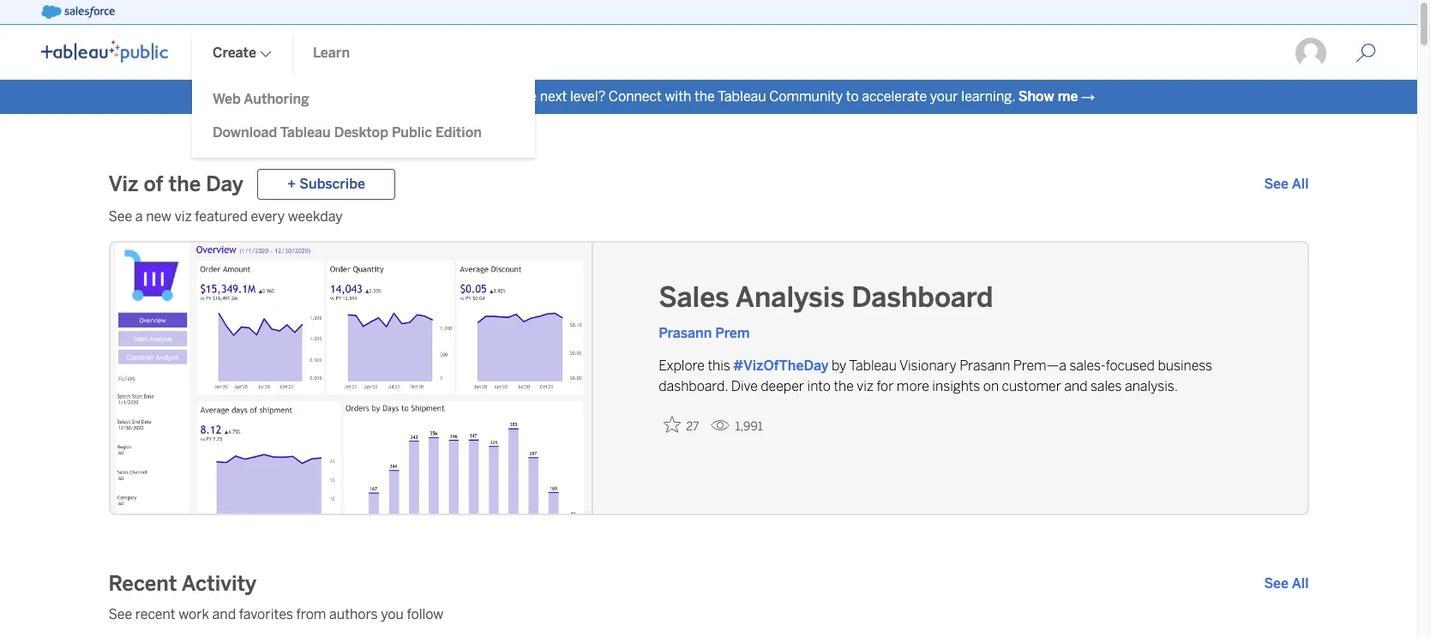 Task type: vqa. For each thing, say whether or not it's contained in the screenshot.
SEARCH INPUT "field"
no



Task type: locate. For each thing, give the bounding box(es) containing it.
every
[[251, 208, 285, 225]]

0 horizontal spatial viz
[[175, 208, 192, 225]]

into
[[807, 378, 831, 394]]

me
[[1058, 88, 1078, 105]]

recent
[[108, 571, 177, 596]]

0 vertical spatial and
[[1064, 378, 1088, 394]]

prasann inside explore this #vizoftheday by tableau visionary prasann prem—a sales-focused business dashboard. dive deeper into the viz for more insights on customer and sales analysis.
[[960, 358, 1010, 374]]

0 vertical spatial prasann
[[659, 325, 712, 341]]

+ subscribe button
[[257, 169, 395, 200]]

1 horizontal spatial tableau
[[718, 88, 766, 105]]

your left learning.
[[930, 88, 958, 105]]

learn link
[[292, 27, 370, 80]]

visionary
[[899, 358, 957, 374]]

public
[[392, 124, 432, 140]]

to left accelerate
[[846, 88, 859, 105]]

connect
[[609, 88, 662, 105]]

2 vertical spatial tableau
[[849, 358, 897, 374]]

1 vertical spatial tableau
[[280, 124, 331, 140]]

sales analysis dashboard link
[[659, 279, 1259, 316]]

see all for the see all recent activity element
[[1264, 575, 1309, 592]]

and down the sales-
[[1064, 378, 1088, 394]]

0 horizontal spatial tableau
[[280, 124, 331, 140]]

to right "skills"
[[500, 88, 513, 105]]

subscribe
[[299, 176, 365, 192]]

to
[[358, 88, 371, 105], [500, 88, 513, 105], [846, 88, 859, 105]]

1 vertical spatial see all
[[1264, 575, 1309, 592]]

dive
[[731, 378, 758, 394]]

see
[[1264, 176, 1289, 192], [108, 208, 132, 225], [1264, 575, 1289, 592], [108, 606, 132, 622]]

viz right new
[[175, 208, 192, 225]]

1,991 views element
[[704, 412, 770, 441]]

tableau
[[718, 88, 766, 105], [280, 124, 331, 140], [849, 358, 897, 374]]

dashboard.
[[659, 378, 728, 394]]

1 see all from the top
[[1264, 176, 1309, 192]]

1 horizontal spatial and
[[1064, 378, 1088, 394]]

and inside explore this #vizoftheday by tableau visionary prasann prem—a sales-focused business dashboard. dive deeper into the viz for more insights on customer and sales analysis.
[[1064, 378, 1088, 394]]

prasann up explore
[[659, 325, 712, 341]]

the down by
[[834, 378, 854, 394]]

0 horizontal spatial your
[[404, 88, 432, 105]]

2 all from the top
[[1292, 575, 1309, 592]]

1 all from the top
[[1292, 176, 1309, 192]]

explore
[[659, 358, 705, 374]]

#vizoftheday
[[733, 358, 829, 374]]

1 horizontal spatial to
[[500, 88, 513, 105]]

prem
[[715, 325, 750, 341]]

prasann up on
[[960, 358, 1010, 374]]

1 horizontal spatial prasann
[[960, 358, 1010, 374]]

0 vertical spatial tableau
[[718, 88, 766, 105]]

this
[[708, 358, 730, 374]]

viz inside explore this #vizoftheday by tableau visionary prasann prem—a sales-focused business dashboard. dive deeper into the viz for more insights on customer and sales analysis.
[[857, 378, 874, 394]]

0 vertical spatial see all link
[[1264, 174, 1309, 195]]

viz
[[175, 208, 192, 225], [857, 378, 874, 394]]

sales
[[1091, 378, 1122, 394]]

your
[[404, 88, 432, 105], [930, 88, 958, 105]]

1 vertical spatial prasann
[[960, 358, 1010, 374]]

1 vertical spatial and
[[212, 606, 236, 622]]

sales-
[[1070, 358, 1106, 374]]

see all link
[[1264, 174, 1309, 195], [1264, 574, 1309, 594]]

0 vertical spatial all
[[1292, 176, 1309, 192]]

0 horizontal spatial prasann
[[659, 325, 712, 341]]

the left next
[[516, 88, 537, 105]]

prasann
[[659, 325, 712, 341], [960, 358, 1010, 374]]

tableau up the for
[[849, 358, 897, 374]]

to left take
[[358, 88, 371, 105]]

+
[[287, 176, 296, 192]]

go to search image
[[1335, 43, 1397, 63]]

your right take
[[404, 88, 432, 105]]

and right the work at the left
[[212, 606, 236, 622]]

on
[[983, 378, 999, 394]]

web authoring
[[213, 91, 309, 107]]

next
[[540, 88, 567, 105]]

more
[[897, 378, 929, 394]]

see for the see all recent activity element
[[1264, 575, 1289, 592]]

a
[[135, 208, 143, 225]]

see for see a new viz featured every weekday element in the top of the page
[[108, 208, 132, 225]]

want
[[322, 88, 355, 105]]

prasann prem
[[659, 325, 750, 341]]

see a new viz featured every weekday element
[[108, 207, 1309, 227]]

2 to from the left
[[500, 88, 513, 105]]

tableau down authoring at the left top
[[280, 124, 331, 140]]

tableau right with
[[718, 88, 766, 105]]

you
[[381, 606, 404, 622]]

tableau inside explore this #vizoftheday by tableau visionary prasann prem—a sales-focused business dashboard. dive deeper into the viz for more insights on customer and sales analysis.
[[849, 358, 897, 374]]

2 horizontal spatial to
[[846, 88, 859, 105]]

and
[[1064, 378, 1088, 394], [212, 606, 236, 622]]

favorites
[[239, 606, 293, 622]]

recent activity heading
[[108, 570, 256, 598]]

viz left the for
[[857, 378, 874, 394]]

1 horizontal spatial your
[[930, 88, 958, 105]]

tableau inside list options 'menu'
[[280, 124, 331, 140]]

2 see all from the top
[[1264, 575, 1309, 592]]

from
[[296, 606, 326, 622]]

see for the see all viz of the day element
[[1264, 176, 1289, 192]]

viz inside see a new viz featured every weekday element
[[175, 208, 192, 225]]

0 vertical spatial viz
[[175, 208, 192, 225]]

see all
[[1264, 176, 1309, 192], [1264, 575, 1309, 592]]

activity
[[182, 571, 256, 596]]

dashboard
[[852, 281, 993, 314]]

1 vertical spatial see all link
[[1264, 574, 1309, 594]]

sales analysis dashboard
[[659, 281, 993, 314]]

desktop
[[334, 124, 388, 140]]

list options menu
[[192, 75, 535, 158]]

1 horizontal spatial viz
[[857, 378, 874, 394]]

0 horizontal spatial to
[[358, 88, 371, 105]]

0 vertical spatial see all
[[1264, 176, 1309, 192]]

skills
[[466, 88, 497, 105]]

the right of at the top left
[[168, 171, 201, 196]]

the
[[516, 88, 537, 105], [694, 88, 715, 105], [168, 171, 201, 196], [834, 378, 854, 394]]

1 vertical spatial viz
[[857, 378, 874, 394]]

deeper
[[761, 378, 804, 394]]

1 vertical spatial all
[[1292, 575, 1309, 592]]

data
[[435, 88, 463, 105]]

viz
[[108, 171, 138, 196]]

2 horizontal spatial tableau
[[849, 358, 897, 374]]

insights
[[932, 378, 980, 394]]

want to take your data skills to the next level? connect with the tableau community to accelerate your learning. show me →
[[322, 88, 1095, 105]]

see a new viz featured every weekday
[[108, 208, 343, 225]]

recent
[[135, 606, 175, 622]]

prem—a
[[1013, 358, 1067, 374]]

1 to from the left
[[358, 88, 371, 105]]

all
[[1292, 176, 1309, 192], [1292, 575, 1309, 592]]

→
[[1081, 88, 1095, 105]]

business
[[1158, 358, 1212, 374]]



Task type: describe. For each thing, give the bounding box(es) containing it.
+ subscribe
[[287, 176, 365, 192]]

#vizoftheday link
[[733, 358, 829, 374]]

all for the see all viz of the day element
[[1292, 176, 1309, 192]]

show me link
[[1018, 88, 1078, 105]]

with
[[665, 88, 691, 105]]

new
[[146, 208, 172, 225]]

download
[[213, 124, 277, 140]]

the right with
[[694, 88, 715, 105]]

edition
[[436, 124, 482, 140]]

viz of the day heading
[[108, 171, 243, 198]]

see all for the see all viz of the day element
[[1264, 176, 1309, 192]]

weekday
[[288, 208, 343, 225]]

analysis
[[735, 281, 845, 314]]

focused
[[1106, 358, 1155, 374]]

all for the see all recent activity element
[[1292, 575, 1309, 592]]

create button
[[192, 27, 292, 80]]

prasann prem link
[[659, 325, 750, 341]]

1,991
[[735, 419, 763, 434]]

web
[[213, 91, 241, 107]]

download tableau desktop public edition
[[213, 124, 482, 140]]

for
[[877, 378, 894, 394]]

learn
[[313, 45, 350, 61]]

create
[[213, 45, 256, 61]]

recent activity
[[108, 571, 256, 596]]

featured
[[195, 208, 248, 225]]

work
[[179, 606, 209, 622]]

customer
[[1002, 378, 1061, 394]]

community
[[769, 88, 843, 105]]

1 your from the left
[[404, 88, 432, 105]]

3 to from the left
[[846, 88, 859, 105]]

learning.
[[961, 88, 1015, 105]]

0 horizontal spatial and
[[212, 606, 236, 622]]

27
[[686, 419, 699, 434]]

2 your from the left
[[930, 88, 958, 105]]

1 see all link from the top
[[1264, 174, 1309, 195]]

follow
[[407, 606, 444, 622]]

analysis.
[[1125, 378, 1178, 394]]

the inside heading
[[168, 171, 201, 196]]

authoring
[[244, 91, 309, 107]]

show
[[1018, 88, 1054, 105]]

2 see all link from the top
[[1264, 574, 1309, 594]]

take
[[374, 88, 401, 105]]

of
[[144, 171, 163, 196]]

the inside explore this #vizoftheday by tableau visionary prasann prem—a sales-focused business dashboard. dive deeper into the viz for more insights on customer and sales analysis.
[[834, 378, 854, 394]]

see all viz of the day element
[[1264, 174, 1309, 195]]

see for see recent work and favorites from authors you follow element on the bottom of page
[[108, 606, 132, 622]]

see recent work and favorites from authors you follow element
[[108, 604, 1309, 625]]

see all recent activity element
[[1264, 574, 1309, 594]]

salesforce logo image
[[41, 5, 115, 19]]

explore this #vizoftheday by tableau visionary prasann prem—a sales-focused business dashboard. dive deeper into the viz for more insights on customer and sales analysis.
[[659, 358, 1212, 394]]

sales
[[659, 281, 729, 314]]

Add Favorite button
[[659, 411, 704, 439]]

see recent work and favorites from authors you follow
[[108, 606, 444, 622]]

level?
[[570, 88, 606, 105]]

day
[[206, 171, 243, 196]]

authors
[[329, 606, 378, 622]]

viz of the day
[[108, 171, 243, 196]]

logo image
[[41, 40, 168, 63]]

accelerate
[[862, 88, 927, 105]]

tara.schultz image
[[1294, 36, 1328, 70]]

by
[[832, 358, 847, 374]]



